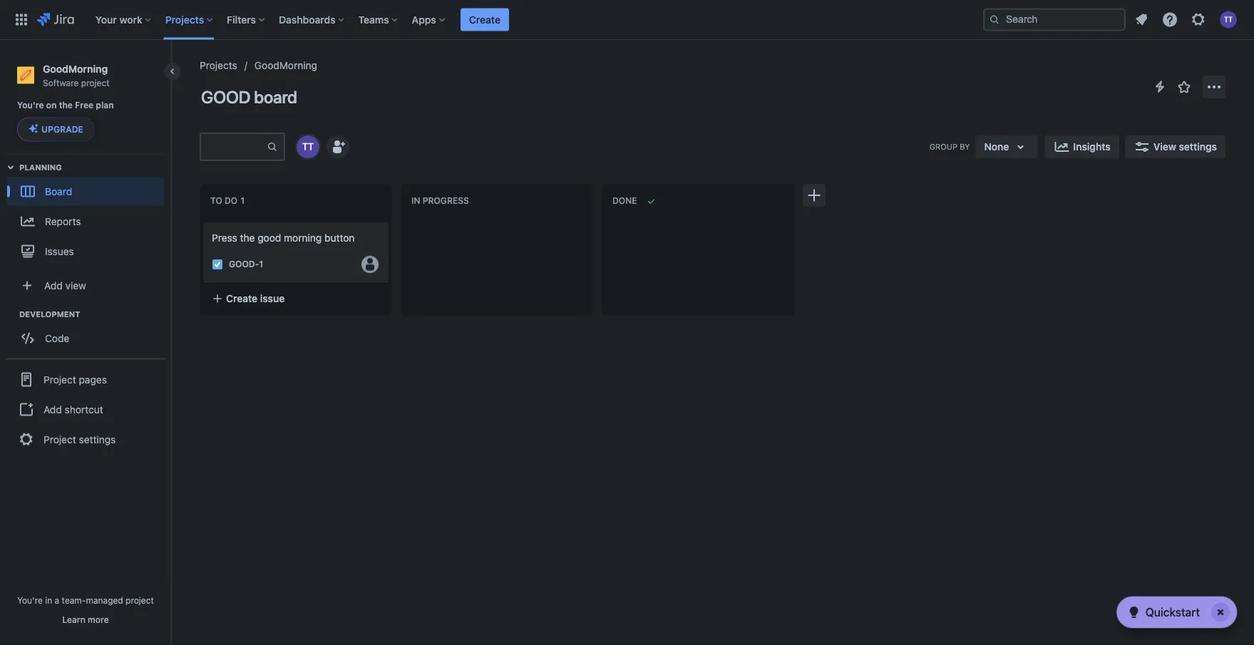 Task type: vqa. For each thing, say whether or not it's contained in the screenshot.
the "None" popup button
yes



Task type: locate. For each thing, give the bounding box(es) containing it.
development group
[[7, 308, 170, 357]]

work
[[119, 14, 142, 25]]

development image
[[2, 305, 19, 322]]

view settings button
[[1125, 135, 1226, 158]]

1 you're from the top
[[17, 100, 44, 110]]

create
[[469, 14, 500, 25], [226, 293, 257, 304]]

add inside button
[[43, 403, 62, 415]]

planning group
[[7, 161, 170, 270]]

2 you're from the top
[[17, 595, 43, 605]]

1 vertical spatial projects
[[200, 60, 237, 71]]

0 vertical spatial you're
[[17, 100, 44, 110]]

good
[[258, 232, 281, 244]]

good
[[201, 87, 250, 107]]

done
[[612, 196, 637, 206]]

primary element
[[9, 0, 983, 40]]

view settings
[[1153, 141, 1217, 153]]

1 horizontal spatial settings
[[1179, 141, 1217, 153]]

view
[[65, 279, 86, 291]]

insights image
[[1053, 138, 1070, 155]]

good-1 link
[[229, 258, 263, 270]]

you're left in
[[17, 595, 43, 605]]

2 project from the top
[[43, 433, 76, 445]]

0 vertical spatial create
[[469, 14, 500, 25]]

your
[[95, 14, 117, 25]]

project down add shortcut
[[43, 433, 76, 445]]

1 horizontal spatial goodmorning
[[254, 60, 317, 71]]

1 project from the top
[[43, 374, 76, 385]]

more image
[[1206, 78, 1223, 96]]

banner containing your work
[[0, 0, 1254, 40]]

the left good
[[240, 232, 255, 244]]

task image
[[212, 259, 223, 270]]

add inside dropdown button
[[44, 279, 63, 291]]

group
[[929, 142, 957, 151]]

goodmorning
[[254, 60, 317, 71], [43, 63, 108, 75]]

reports
[[45, 215, 81, 227]]

projects right the work at the top
[[165, 14, 204, 25]]

1 vertical spatial settings
[[79, 433, 116, 445]]

to do element
[[210, 196, 247, 206]]

0 vertical spatial settings
[[1179, 141, 1217, 153]]

0 horizontal spatial project
[[81, 78, 110, 88]]

projects inside popup button
[[165, 14, 204, 25]]

learn more button
[[62, 614, 109, 625]]

0 vertical spatial projects
[[165, 14, 204, 25]]

0 horizontal spatial the
[[59, 100, 73, 110]]

0 horizontal spatial goodmorning
[[43, 63, 108, 75]]

by
[[960, 142, 970, 151]]

1 vertical spatial add
[[43, 403, 62, 415]]

create issue image
[[195, 212, 212, 230]]

project
[[43, 374, 76, 385], [43, 433, 76, 445]]

banner
[[0, 0, 1254, 40]]

add people image
[[329, 138, 346, 155]]

project up plan
[[81, 78, 110, 88]]

code
[[45, 332, 69, 344]]

to do
[[210, 196, 238, 206]]

0 vertical spatial add
[[44, 279, 63, 291]]

1 vertical spatial project
[[126, 595, 154, 605]]

insights button
[[1045, 135, 1119, 158]]

search image
[[989, 14, 1000, 25]]

create left issue
[[226, 293, 257, 304]]

0 horizontal spatial settings
[[79, 433, 116, 445]]

good-1
[[229, 259, 263, 269]]

group
[[6, 358, 165, 459]]

your work
[[95, 14, 142, 25]]

apps button
[[408, 8, 450, 31]]

project up add shortcut
[[43, 374, 76, 385]]

settings down add shortcut button
[[79, 433, 116, 445]]

projects
[[165, 14, 204, 25], [200, 60, 237, 71]]

settings
[[1179, 141, 1217, 153], [79, 433, 116, 445]]

you're left on at left top
[[17, 100, 44, 110]]

the
[[59, 100, 73, 110], [240, 232, 255, 244]]

goodmorning inside goodmorning software project
[[43, 63, 108, 75]]

1 horizontal spatial the
[[240, 232, 255, 244]]

0 vertical spatial project
[[81, 78, 110, 88]]

create inside create issue button
[[226, 293, 257, 304]]

add
[[44, 279, 63, 291], [43, 403, 62, 415]]

project for project settings
[[43, 433, 76, 445]]

view
[[1153, 141, 1176, 153]]

add left view on the left
[[44, 279, 63, 291]]

goodmorning up board
[[254, 60, 317, 71]]

1 vertical spatial the
[[240, 232, 255, 244]]

insights
[[1073, 141, 1111, 153]]

projects up the good on the left of the page
[[200, 60, 237, 71]]

create inside create button
[[469, 14, 500, 25]]

1
[[259, 259, 263, 269]]

0 horizontal spatial create
[[226, 293, 257, 304]]

reports link
[[7, 206, 164, 237]]

1 vertical spatial you're
[[17, 595, 43, 605]]

project pages
[[43, 374, 107, 385]]

quickstart button
[[1117, 597, 1237, 628]]

apps
[[412, 14, 436, 25]]

quickstart
[[1145, 606, 1200, 619]]

create right apps dropdown button
[[469, 14, 500, 25]]

to
[[210, 196, 222, 206]]

automations menu button icon image
[[1151, 78, 1169, 95]]

0 vertical spatial project
[[43, 374, 76, 385]]

project settings link
[[6, 424, 165, 455]]

dashboards button
[[275, 8, 350, 31]]

add for add shortcut
[[43, 403, 62, 415]]

add left shortcut
[[43, 403, 62, 415]]

team-
[[62, 595, 86, 605]]

settings image
[[1190, 11, 1207, 28]]

Search field
[[983, 8, 1126, 31]]

1 vertical spatial project
[[43, 433, 76, 445]]

1 horizontal spatial create
[[469, 14, 500, 25]]

dashboards
[[279, 14, 336, 25]]

board link
[[7, 177, 164, 206]]

issues
[[45, 245, 74, 257]]

project right managed
[[126, 595, 154, 605]]

you're
[[17, 100, 44, 110], [17, 595, 43, 605]]

the right on at left top
[[59, 100, 73, 110]]

none button
[[976, 135, 1038, 158]]

settings inside button
[[1179, 141, 1217, 153]]

board
[[254, 87, 297, 107]]

projects for projects link
[[200, 60, 237, 71]]

settings inside group
[[79, 433, 116, 445]]

issue
[[260, 293, 285, 304]]

jira image
[[37, 11, 74, 28], [37, 11, 74, 28]]

shortcut
[[65, 403, 103, 415]]

settings right view
[[1179, 141, 1217, 153]]

goodmorning up software
[[43, 63, 108, 75]]

1 vertical spatial create
[[226, 293, 257, 304]]

project
[[81, 78, 110, 88], [126, 595, 154, 605]]

good board
[[201, 87, 297, 107]]

good-
[[229, 259, 259, 269]]



Task type: describe. For each thing, give the bounding box(es) containing it.
you're on the free plan
[[17, 100, 114, 110]]

do
[[225, 196, 238, 206]]

your profile and settings image
[[1220, 11, 1237, 28]]

you're in a team-managed project
[[17, 595, 154, 605]]

you're for you're on the free plan
[[17, 100, 44, 110]]

in
[[411, 196, 420, 206]]

unassigned image
[[361, 256, 379, 273]]

projects for projects popup button
[[165, 14, 204, 25]]

notifications image
[[1133, 11, 1150, 28]]

planning image
[[2, 159, 19, 176]]

your work button
[[91, 8, 157, 31]]

1 horizontal spatial project
[[126, 595, 154, 605]]

a
[[55, 595, 59, 605]]

learn more
[[62, 615, 109, 625]]

learn
[[62, 615, 85, 625]]

add view
[[44, 279, 86, 291]]

group containing project pages
[[6, 358, 165, 459]]

create for create
[[469, 14, 500, 25]]

software
[[43, 78, 79, 88]]

progress
[[423, 196, 469, 206]]

morning
[[284, 232, 322, 244]]

project for project pages
[[43, 374, 76, 385]]

teams button
[[354, 8, 403, 31]]

filters
[[227, 14, 256, 25]]

issues link
[[7, 237, 164, 265]]

add shortcut
[[43, 403, 103, 415]]

filters button
[[223, 8, 270, 31]]

planning
[[19, 162, 62, 172]]

projects link
[[200, 57, 237, 74]]

add shortcut button
[[6, 395, 165, 424]]

pages
[[79, 374, 107, 385]]

goodmorning link
[[254, 57, 317, 74]]

create issue button
[[203, 286, 389, 311]]

managed
[[86, 595, 123, 605]]

code link
[[7, 324, 164, 352]]

in progress
[[411, 196, 469, 206]]

help image
[[1161, 11, 1179, 28]]

create for create issue
[[226, 293, 257, 304]]

upgrade
[[41, 124, 83, 134]]

plan
[[96, 100, 114, 110]]

goodmorning for goodmorning
[[254, 60, 317, 71]]

group by
[[929, 142, 970, 151]]

star good board image
[[1176, 78, 1193, 96]]

board
[[45, 185, 72, 197]]

appswitcher icon image
[[13, 11, 30, 28]]

press
[[212, 232, 237, 244]]

none
[[984, 141, 1009, 153]]

terry turtle image
[[297, 135, 319, 158]]

more
[[88, 615, 109, 625]]

settings for view settings
[[1179, 141, 1217, 153]]

projects button
[[161, 8, 218, 31]]

create issue
[[226, 293, 285, 304]]

settings for project settings
[[79, 433, 116, 445]]

free
[[75, 100, 94, 110]]

add for add view
[[44, 279, 63, 291]]

goodmorning for goodmorning software project
[[43, 63, 108, 75]]

you're for you're in a team-managed project
[[17, 595, 43, 605]]

on
[[46, 100, 57, 110]]

create button
[[460, 8, 509, 31]]

in
[[45, 595, 52, 605]]

project inside goodmorning software project
[[81, 78, 110, 88]]

button
[[324, 232, 355, 244]]

teams
[[358, 14, 389, 25]]

press the good morning button
[[212, 232, 355, 244]]

upgrade button
[[18, 118, 94, 141]]

dismiss quickstart image
[[1209, 601, 1232, 624]]

Search this board text field
[[201, 134, 267, 160]]

project settings
[[43, 433, 116, 445]]

development
[[19, 309, 80, 319]]

0 vertical spatial the
[[59, 100, 73, 110]]

add view button
[[9, 271, 163, 300]]

check image
[[1126, 604, 1143, 621]]

project pages link
[[6, 364, 165, 395]]

create column image
[[806, 187, 823, 204]]

goodmorning software project
[[43, 63, 110, 88]]



